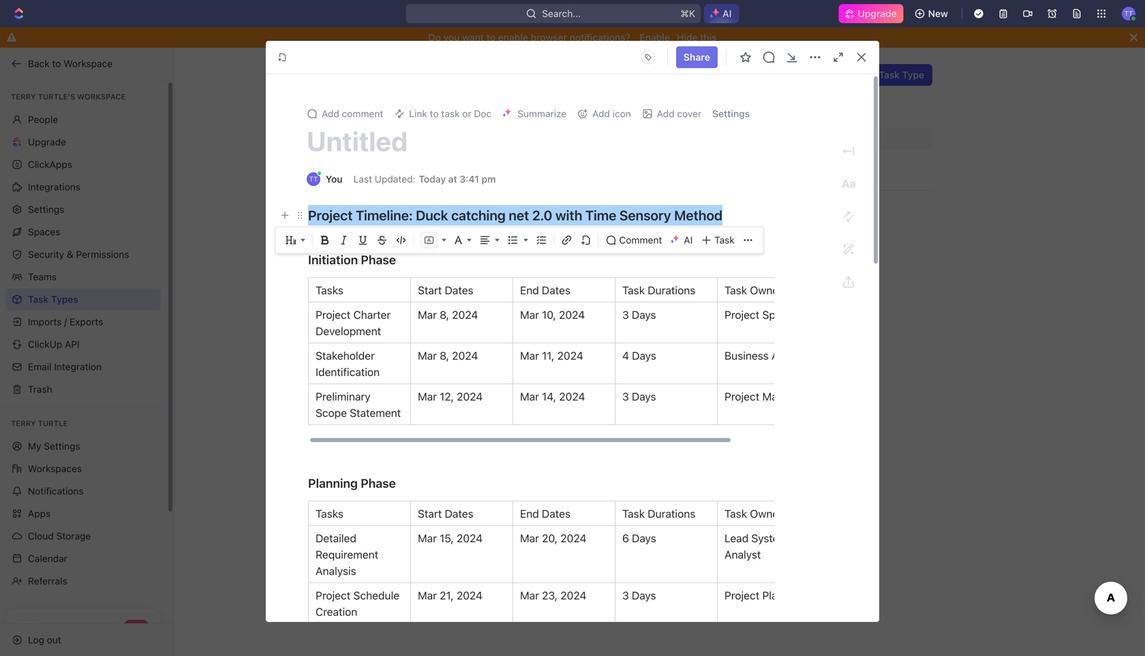 Task type: locate. For each thing, give the bounding box(es) containing it.
to right want
[[487, 32, 496, 43]]

add down and
[[657, 108, 675, 119]]

0 vertical spatial 8,
[[440, 309, 449, 322]]

phase down timeline:
[[361, 253, 396, 267]]

1 vertical spatial end dates
[[520, 508, 571, 521]]

23,
[[542, 590, 558, 603]]

durations for 3 days
[[648, 284, 696, 297]]

email integration
[[28, 362, 102, 373]]

0 vertical spatial for
[[471, 90, 483, 101]]

2 vertical spatial 3
[[623, 590, 629, 603]]

1 vertical spatial start dates
[[418, 508, 474, 521]]

0 vertical spatial task owner
[[725, 284, 783, 297]]

1 vertical spatial mar 8, 2024
[[418, 350, 478, 363]]

task owner for project
[[725, 284, 783, 297]]

1 horizontal spatial ai
[[723, 8, 732, 19]]

email integration link
[[5, 356, 161, 378]]

3 down the 4
[[623, 390, 629, 403]]

days down 4 days
[[632, 390, 657, 403]]

project timeline: duck catching net 2.0 with time sensory method
[[308, 207, 723, 223]]

2 end from the top
[[520, 508, 539, 521]]

upgrade link up clickapps link
[[5, 131, 161, 153]]

api
[[65, 339, 80, 350]]

2 add from the left
[[593, 108, 610, 119]]

0 vertical spatial phase
[[361, 253, 396, 267]]

1 vertical spatial 3
[[623, 390, 629, 403]]

mar 10, 2024
[[520, 309, 585, 322]]

2 mar 8, 2024 from the top
[[418, 350, 478, 363]]

task (default)
[[417, 164, 474, 175]]

integrations link
[[5, 176, 161, 198]]

task up 6 days
[[623, 508, 645, 521]]

task owner
[[725, 284, 783, 297], [725, 508, 783, 521]]

2 horizontal spatial add
[[657, 108, 675, 119]]

imports / exports link
[[5, 311, 161, 333]]

3 days up 4 days
[[623, 309, 657, 322]]

planner
[[763, 590, 800, 603]]

0 horizontal spatial for
[[412, 104, 425, 116]]

task types up can
[[387, 65, 470, 85]]

2 start dates from the top
[[418, 508, 474, 521]]

for down can
[[412, 104, 425, 116]]

end dates for 20,
[[520, 508, 571, 521]]

durations up 6 days
[[648, 508, 696, 521]]

8, for project charter development
[[440, 309, 449, 322]]

1 vertical spatial start
[[418, 508, 442, 521]]

1 vertical spatial durations
[[648, 508, 696, 521]]

upgrade link left the "new" button
[[839, 4, 904, 23]]

or
[[463, 108, 472, 119]]

start
[[418, 284, 442, 297], [418, 508, 442, 521]]

owner for systems
[[751, 508, 783, 521]]

add comment
[[322, 108, 383, 119]]

2 phase from the top
[[361, 476, 396, 491]]

task owner up lead
[[725, 508, 783, 521]]

project
[[308, 207, 353, 223], [316, 309, 351, 322], [725, 309, 760, 322], [725, 390, 760, 403], [316, 590, 351, 603], [725, 590, 760, 603]]

settings up spaces at the left top
[[28, 204, 64, 215]]

summarize button
[[497, 104, 572, 123]]

1 owner from the top
[[751, 284, 783, 297]]

1 vertical spatial task types
[[28, 294, 78, 305]]

last updated: today at 3:41 pm
[[354, 174, 496, 185]]

3 days for mar 14, 2024
[[623, 390, 657, 403]]

task
[[442, 108, 460, 119]]

0 vertical spatial ai
[[723, 8, 732, 19]]

tasks down initiation
[[316, 284, 344, 297]]

clickapps link
[[5, 154, 161, 176]]

1 horizontal spatial upgrade link
[[839, 4, 904, 23]]

1 add from the left
[[322, 108, 340, 119]]

create
[[847, 69, 877, 80]]

1 start dates from the top
[[418, 284, 474, 297]]

phase for initiation phase
[[361, 253, 396, 267]]

2 vertical spatial settings
[[44, 441, 80, 452]]

project manager
[[725, 390, 806, 403]]

2 durations from the top
[[648, 508, 696, 521]]

3 3 days from the top
[[623, 590, 657, 603]]

tt
[[1125, 9, 1134, 17], [309, 175, 318, 183]]

0 vertical spatial 3
[[623, 309, 629, 322]]

1 3 from the top
[[623, 309, 629, 322]]

1 horizontal spatial analyst
[[772, 350, 808, 363]]

20,
[[542, 532, 558, 545]]

1 phase from the top
[[361, 253, 396, 267]]

analyst up the manager
[[772, 350, 808, 363]]

end up "mar 10, 2024"
[[520, 284, 539, 297]]

end
[[520, 284, 539, 297], [520, 508, 539, 521]]

2 3 days from the top
[[623, 390, 657, 403]]

settings up workspaces
[[44, 441, 80, 452]]

to inside 'button'
[[52, 58, 61, 69]]

calendar link
[[5, 548, 161, 570]]

0 vertical spatial start dates
[[418, 284, 474, 297]]

1 vertical spatial tt
[[309, 175, 318, 183]]

add left comment
[[322, 108, 340, 119]]

calendar
[[28, 554, 67, 565]]

0 vertical spatial tt
[[1125, 9, 1134, 17]]

owner
[[751, 284, 783, 297], [751, 508, 783, 521]]

1 8, from the top
[[440, 309, 449, 322]]

project down the you
[[308, 207, 353, 223]]

1 vertical spatial dropdown menu image
[[743, 235, 754, 246]]

project up creation at the bottom left of the page
[[316, 590, 351, 603]]

do
[[429, 32, 441, 43]]

new button
[[910, 3, 957, 25]]

project inside project charter development
[[316, 309, 351, 322]]

1 horizontal spatial types
[[425, 65, 470, 85]]

2 3 from the top
[[623, 390, 629, 403]]

durations
[[648, 284, 696, 297], [648, 508, 696, 521]]

imports
[[28, 316, 62, 328]]

0 vertical spatial owner
[[751, 284, 783, 297]]

initiation phase
[[308, 253, 396, 267]]

epics,
[[474, 104, 501, 116]]

1 vertical spatial owner
[[751, 508, 783, 521]]

owner for sponsor
[[751, 284, 783, 297]]

1 vertical spatial upgrade
[[28, 136, 66, 148]]

days down 6 days
[[632, 590, 657, 603]]

1 horizontal spatial task types
[[387, 65, 470, 85]]

ai right ⌘k
[[723, 8, 732, 19]]

ai button
[[667, 231, 697, 250]]

start for 15,
[[418, 508, 442, 521]]

2 task owner from the top
[[725, 508, 783, 521]]

type
[[903, 69, 925, 80]]

8,
[[440, 309, 449, 322], [440, 350, 449, 363]]

2 end dates from the top
[[520, 508, 571, 521]]

1 horizontal spatial add
[[593, 108, 610, 119]]

days for mar 23, 2024
[[632, 590, 657, 603]]

task types up imports
[[28, 294, 78, 305]]

0 horizontal spatial ai
[[684, 235, 693, 246]]

dropdown menu image
[[638, 46, 659, 68], [743, 235, 754, 246]]

1 mar 8, 2024 from the top
[[418, 309, 478, 322]]

end for mar 10, 2024
[[520, 284, 539, 297]]

project left "sponsor"
[[725, 309, 760, 322]]

detailed
[[316, 532, 357, 545]]

0 horizontal spatial upgrade
[[28, 136, 66, 148]]

0 vertical spatial durations
[[648, 284, 696, 297]]

1 start from the top
[[418, 284, 442, 297]]

mar left 15,
[[418, 532, 437, 545]]

1 vertical spatial settings
[[28, 204, 64, 215]]

3 up the 4
[[623, 309, 629, 322]]

to right link
[[430, 108, 439, 119]]

project inside 'project schedule creation'
[[316, 590, 351, 603]]

upgrade left the "new" button
[[858, 8, 897, 19]]

3 days for mar 23, 2024
[[623, 590, 657, 603]]

1 task durations from the top
[[623, 284, 696, 297]]

days for mar 10, 2024
[[632, 309, 657, 322]]

mar 8, 2024 for project charter development
[[418, 309, 478, 322]]

0 vertical spatial settings
[[713, 108, 750, 119]]

3 3 from the top
[[623, 590, 629, 603]]

0 vertical spatial mar 8, 2024
[[418, 309, 478, 322]]

initiation
[[308, 253, 358, 267]]

referrals link
[[5, 571, 161, 593]]

types up imports / exports
[[51, 294, 78, 305]]

1 task owner from the top
[[725, 284, 783, 297]]

0 vertical spatial start
[[418, 284, 442, 297]]

things
[[427, 104, 454, 116]]

0 vertical spatial types
[[425, 65, 470, 85]]

3 days down 6 days
[[623, 590, 657, 603]]

1 vertical spatial 8,
[[440, 350, 449, 363]]

task left type
[[880, 69, 900, 80]]

dropdown menu image right ai dropdown button
[[743, 235, 754, 246]]

mar 8, 2024 for stakeholder identification
[[418, 350, 478, 363]]

statement
[[350, 407, 401, 420]]

back to workspace button
[[5, 53, 162, 75]]

stakeholder
[[316, 350, 375, 363]]

add down customize
[[593, 108, 610, 119]]

days up 4 days
[[632, 309, 657, 322]]

analyst down lead
[[725, 549, 761, 562]]

task durations for 6 days
[[623, 508, 696, 521]]

cloud
[[28, 531, 54, 542]]

task inside button
[[880, 69, 900, 80]]

link to task or doc
[[409, 108, 492, 119]]

integration
[[54, 362, 102, 373]]

0 vertical spatial 3 days
[[623, 309, 657, 322]]

to left use
[[741, 90, 750, 101]]

task down comment
[[623, 284, 645, 297]]

phase for planning phase
[[361, 476, 396, 491]]

3 for mar 23, 2024
[[623, 590, 629, 603]]

ai inside button
[[723, 8, 732, 19]]

4 days
[[623, 350, 657, 363]]

0 horizontal spatial tt
[[309, 175, 318, 183]]

1 end from the top
[[520, 284, 539, 297]]

email
[[28, 362, 51, 373]]

3 days down 4 days
[[623, 390, 657, 403]]

types up 'be'
[[425, 65, 470, 85]]

task durations
[[623, 284, 696, 297], [623, 508, 696, 521]]

1 vertical spatial phase
[[361, 476, 396, 491]]

owner up the systems
[[751, 508, 783, 521]]

task down method
[[715, 235, 735, 246]]

phase right planning
[[361, 476, 396, 491]]

storage
[[56, 531, 91, 542]]

lead
[[725, 532, 749, 545]]

for up epics,
[[471, 90, 483, 101]]

ai down method
[[684, 235, 693, 246]]

end dates up "20," at bottom
[[520, 508, 571, 521]]

2 vertical spatial 3 days
[[623, 590, 657, 603]]

settings inside my settings link
[[44, 441, 80, 452]]

task up can
[[387, 65, 421, 85]]

2 owner from the top
[[751, 508, 783, 521]]

cloud storage link
[[5, 526, 161, 548]]

in
[[526, 90, 534, 101]]

days right the 4
[[632, 350, 657, 363]]

1 vertical spatial end
[[520, 508, 539, 521]]

0 horizontal spatial add
[[322, 108, 340, 119]]

0 vertical spatial end
[[520, 284, 539, 297]]

3 down the 6
[[623, 590, 629, 603]]

1 vertical spatial ai
[[684, 235, 693, 246]]

3 add from the left
[[657, 108, 675, 119]]

project for project charter development
[[316, 309, 351, 322]]

planning
[[308, 476, 358, 491]]

2024
[[452, 309, 478, 322], [559, 309, 585, 322], [452, 350, 478, 363], [558, 350, 584, 363], [457, 390, 483, 403], [560, 390, 586, 403], [457, 532, 483, 545], [561, 532, 587, 545], [457, 590, 483, 603], [561, 590, 587, 603]]

0 vertical spatial task durations
[[623, 284, 696, 297]]

add for add cover
[[657, 108, 675, 119]]

mar left "20," at bottom
[[520, 532, 540, 545]]

my settings
[[28, 441, 80, 452]]

1 end dates from the top
[[520, 284, 571, 297]]

exports
[[70, 316, 103, 328]]

pm
[[482, 174, 496, 185]]

at
[[449, 174, 457, 185]]

dropdown menu image
[[522, 233, 530, 248]]

end dates up 10,
[[520, 284, 571, 297]]

project left the planner
[[725, 590, 760, 603]]

0 vertical spatial upgrade
[[858, 8, 897, 19]]

task left at at the left of page
[[417, 164, 438, 175]]

analyst
[[772, 350, 808, 363], [725, 549, 761, 562]]

can
[[415, 90, 431, 101]]

mar
[[418, 309, 437, 322], [520, 309, 540, 322], [418, 350, 437, 363], [520, 350, 540, 363], [418, 390, 437, 403], [520, 390, 540, 403], [418, 532, 437, 545], [520, 532, 540, 545], [418, 590, 437, 603], [520, 590, 540, 603]]

1 vertical spatial analyst
[[725, 549, 761, 562]]

0 horizontal spatial upgrade link
[[5, 131, 161, 153]]

0 horizontal spatial task types
[[28, 294, 78, 305]]

2 start from the top
[[418, 508, 442, 521]]

0 vertical spatial dropdown menu image
[[638, 46, 659, 68]]

1 vertical spatial types
[[51, 294, 78, 305]]

task
[[387, 65, 421, 85], [880, 69, 900, 80], [417, 164, 438, 175], [715, 235, 735, 246], [623, 284, 645, 297], [725, 284, 748, 297], [28, 294, 49, 305], [623, 508, 645, 521], [725, 508, 748, 521]]

project up development
[[316, 309, 351, 322]]

10,
[[542, 309, 556, 322]]

settings right cover
[[713, 108, 750, 119]]

1 vertical spatial task durations
[[623, 508, 696, 521]]

tasks right of
[[713, 90, 738, 101]]

milestone
[[417, 206, 461, 217]]

1 vertical spatial task owner
[[725, 508, 783, 521]]

durations down ai dropdown button
[[648, 284, 696, 297]]

0 horizontal spatial analyst
[[725, 549, 761, 562]]

end up mar 20, 2024
[[520, 508, 539, 521]]

2 8, from the top
[[440, 350, 449, 363]]

owner up project sponsor
[[751, 284, 783, 297]]

clickapps
[[28, 159, 72, 170]]

1 3 days from the top
[[623, 309, 657, 322]]

task owner up project sponsor
[[725, 284, 783, 297]]

1 vertical spatial upgrade link
[[5, 131, 161, 153]]

1 horizontal spatial tt
[[1125, 9, 1134, 17]]

task durations up 6 days
[[623, 508, 696, 521]]

planning phase
[[308, 476, 396, 491]]

&
[[67, 249, 74, 260]]

task durations down comment
[[623, 284, 696, 297]]

12,
[[440, 390, 454, 403]]

name
[[396, 134, 418, 144]]

be
[[433, 90, 444, 101]]

1 horizontal spatial dropdown menu image
[[743, 235, 754, 246]]

project down business
[[725, 390, 760, 403]]

0 vertical spatial end dates
[[520, 284, 571, 297]]

1 vertical spatial 3 days
[[623, 390, 657, 403]]

1 horizontal spatial upgrade
[[858, 8, 897, 19]]

2 task durations from the top
[[623, 508, 696, 521]]

settings inside settings link
[[28, 204, 64, 215]]

upgrade up clickapps
[[28, 136, 66, 148]]

to right back
[[52, 58, 61, 69]]

0 vertical spatial analyst
[[772, 350, 808, 363]]

1 durations from the top
[[648, 284, 696, 297]]

dropdown menu image down enable
[[638, 46, 659, 68]]

trash
[[28, 384, 52, 395]]

security
[[28, 249, 64, 260]]

phase
[[361, 253, 396, 267], [361, 476, 396, 491]]

log out
[[28, 635, 61, 646]]

days right the 6
[[632, 532, 657, 545]]



Task type: vqa. For each thing, say whether or not it's contained in the screenshot.


Task type: describe. For each thing, give the bounding box(es) containing it.
icons
[[676, 90, 699, 101]]

them
[[387, 104, 410, 116]]

creation
[[316, 606, 358, 619]]

log
[[28, 635, 44, 646]]

3 for mar 10, 2024
[[623, 309, 629, 322]]

0 vertical spatial task types
[[387, 65, 470, 85]]

sensory
[[620, 207, 672, 223]]

today
[[419, 174, 446, 185]]

1 horizontal spatial for
[[471, 90, 483, 101]]

days for mar 11, 2024
[[632, 350, 657, 363]]

new
[[929, 8, 949, 19]]

settings link
[[5, 199, 161, 221]]

mar right charter
[[418, 309, 437, 322]]

anything
[[486, 90, 524, 101]]

task up project sponsor
[[725, 284, 748, 297]]

spaces link
[[5, 221, 161, 243]]

method
[[675, 207, 723, 223]]

days for mar 20, 2024
[[632, 532, 657, 545]]

out
[[47, 635, 61, 646]]

names
[[625, 90, 654, 101]]

enable
[[498, 32, 529, 43]]

3:41
[[460, 174, 479, 185]]

comment
[[620, 235, 663, 246]]

ai button
[[705, 4, 740, 23]]

trash link
[[5, 379, 161, 401]]

back
[[28, 58, 50, 69]]

0 vertical spatial upgrade link
[[839, 4, 904, 23]]

customize
[[576, 90, 623, 101]]

mar left 10,
[[520, 309, 540, 322]]

detailed requirement analysis
[[316, 532, 382, 578]]

4
[[623, 350, 630, 363]]

mar 14, 2024
[[520, 390, 586, 403]]

permissions
[[76, 249, 129, 260]]

tasks up detailed
[[316, 508, 344, 521]]

preliminary scope statement
[[316, 390, 401, 420]]

customers,
[[503, 104, 554, 116]]

start dates for 8,
[[418, 284, 474, 297]]

project for project planner
[[725, 590, 760, 603]]

want
[[463, 32, 484, 43]]

you
[[444, 32, 460, 43]]

project for project sponsor
[[725, 309, 760, 322]]

create task type button
[[828, 64, 933, 86]]

like
[[457, 104, 472, 116]]

project sponsor
[[725, 309, 804, 322]]

integrations
[[28, 181, 80, 193]]

mar 11, 2024
[[520, 350, 584, 363]]

task owner for lead
[[725, 508, 783, 521]]

doc
[[474, 108, 492, 119]]

systems
[[752, 532, 794, 545]]

project planner
[[725, 590, 800, 603]]

analyst inside lead systems analyst
[[725, 549, 761, 562]]

add icon
[[593, 108, 632, 119]]

21,
[[440, 590, 454, 603]]

referrals
[[28, 576, 67, 587]]

end dates for 10,
[[520, 284, 571, 297]]

catching
[[452, 207, 506, 223]]

end for mar 20, 2024
[[520, 508, 539, 521]]

stakeholder identification
[[316, 350, 380, 379]]

project for project schedule creation
[[316, 590, 351, 603]]

my
[[28, 441, 41, 452]]

11,
[[542, 350, 555, 363]]

icon
[[613, 108, 632, 119]]

of
[[702, 90, 711, 101]]

tt button
[[1119, 3, 1140, 25]]

to inside tasks can be used for anything in clickup. customize names and icons of tasks to use them for things like epics, customers, people, invoices, 1on1s.
[[741, 90, 750, 101]]

sponsor
[[763, 309, 804, 322]]

ai inside dropdown button
[[684, 235, 693, 246]]

tasks can be used for anything in clickup. customize names and icons of tasks to use them for things like epics, customers, people, invoices, 1on1s.
[[387, 90, 768, 116]]

0 horizontal spatial types
[[51, 294, 78, 305]]

task durations for 3 days
[[623, 284, 696, 297]]

8, for stakeholder identification
[[440, 350, 449, 363]]

clickup.
[[537, 90, 574, 101]]

comment
[[342, 108, 383, 119]]

last
[[354, 174, 372, 185]]

days for mar 14, 2024
[[632, 390, 657, 403]]

task up lead
[[725, 508, 748, 521]]

preliminary
[[316, 390, 371, 403]]

project for project timeline: duck catching net 2.0 with time sensory method
[[308, 207, 353, 223]]

manager
[[763, 390, 806, 403]]

task down teams
[[28, 294, 49, 305]]

mar 21, 2024
[[418, 590, 483, 603]]

project schedule creation
[[316, 590, 403, 619]]

durations for 6 days
[[648, 508, 696, 521]]

mar left 12,
[[418, 390, 437, 403]]

teams link
[[5, 266, 161, 288]]

duck
[[416, 207, 449, 223]]

start for 8,
[[418, 284, 442, 297]]

2.0
[[533, 207, 553, 223]]

to inside dropdown button
[[430, 108, 439, 119]]

workspaces link
[[5, 458, 161, 480]]

notifications link
[[5, 481, 161, 503]]

clickup api
[[28, 339, 80, 350]]

15,
[[440, 532, 454, 545]]

mar left 11,
[[520, 350, 540, 363]]

spaces
[[28, 226, 60, 238]]

security & permissions link
[[5, 244, 161, 266]]

this
[[701, 32, 717, 43]]

3 days for mar 10, 2024
[[623, 309, 657, 322]]

imports / exports
[[28, 316, 103, 328]]

search...
[[542, 8, 581, 19]]

1 vertical spatial for
[[412, 104, 425, 116]]

mar left 23,
[[520, 590, 540, 603]]

business
[[725, 350, 769, 363]]

mar left 21,
[[418, 590, 437, 603]]

add for add icon
[[593, 108, 610, 119]]

3 for mar 14, 2024
[[623, 390, 629, 403]]

workspace
[[64, 58, 113, 69]]

identification
[[316, 366, 380, 379]]

project for project manager
[[725, 390, 760, 403]]

add for add comment
[[322, 108, 340, 119]]

updated:
[[375, 174, 416, 185]]

scope
[[316, 407, 347, 420]]

start dates for 15,
[[418, 508, 474, 521]]

schedule
[[354, 590, 400, 603]]

development
[[316, 325, 381, 338]]

mar up mar 12, 2024
[[418, 350, 437, 363]]

mar left 14,
[[520, 390, 540, 403]]

6 days
[[623, 532, 657, 545]]

cover
[[678, 108, 702, 119]]

cloud storage
[[28, 531, 91, 542]]

mar 20, 2024
[[520, 532, 587, 545]]

requirement
[[316, 549, 379, 562]]

tt inside dropdown button
[[1125, 9, 1134, 17]]

mar 23, 2024
[[520, 590, 587, 603]]

0 horizontal spatial dropdown menu image
[[638, 46, 659, 68]]

timeline:
[[356, 207, 413, 223]]

tasks up them
[[387, 90, 412, 101]]

mar 15, 2024
[[418, 532, 483, 545]]



